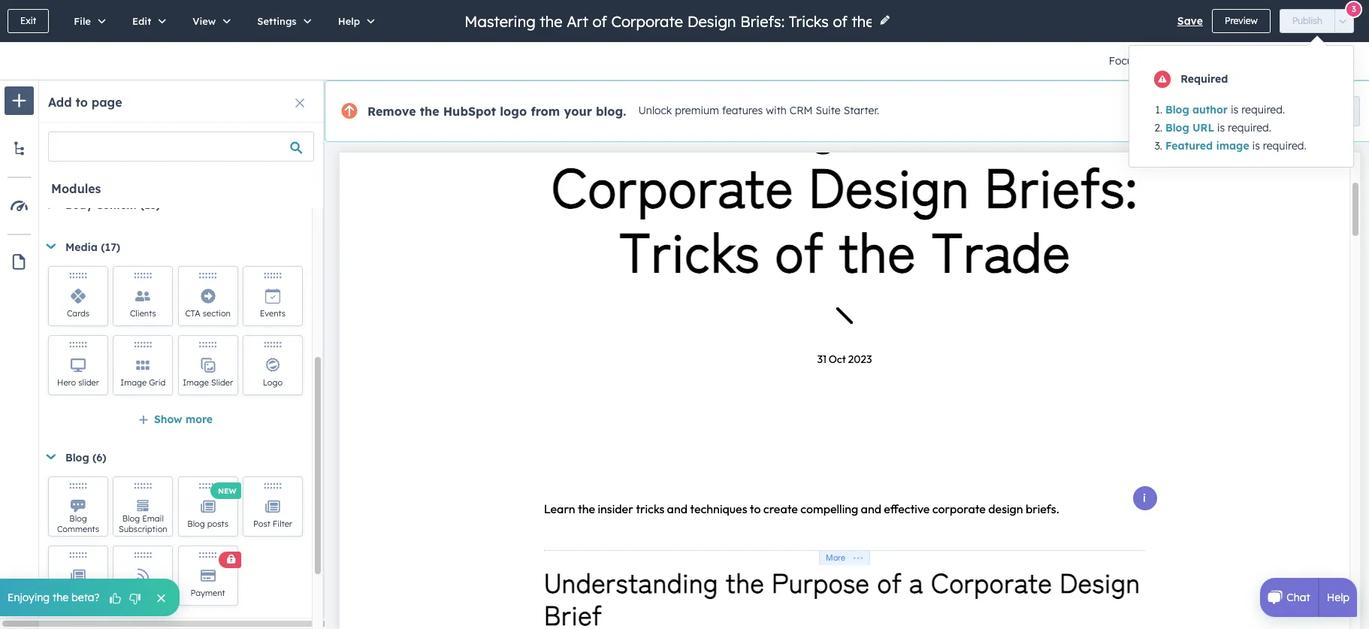 Task type: locate. For each thing, give the bounding box(es) containing it.
help right settings button
[[338, 15, 360, 27]]

the for hubspot
[[420, 104, 439, 119]]

is right the 'image'
[[1253, 139, 1260, 152]]

the inside button
[[53, 591, 69, 604]]

crm
[[790, 104, 813, 117]]

required.
[[1242, 103, 1285, 116], [1228, 121, 1272, 134], [1263, 139, 1307, 152]]

view
[[193, 15, 216, 27]]

page
[[91, 95, 122, 110]]

1 vertical spatial required.
[[1228, 121, 1272, 134]]

is
[[1231, 103, 1239, 116], [1218, 121, 1225, 134], [1253, 139, 1260, 152]]

mode
[[1141, 54, 1169, 68]]

Search search field
[[48, 132, 314, 162]]

0 vertical spatial help
[[338, 15, 360, 27]]

is right 'url'
[[1218, 121, 1225, 134]]

blog up blog url link
[[1166, 103, 1190, 116]]

chat
[[1287, 591, 1311, 604]]

blog
[[1166, 103, 1190, 116], [1166, 121, 1190, 134]]

1 vertical spatial blog
[[1166, 121, 1190, 134]]

1 vertical spatial the
[[53, 591, 69, 604]]

0 vertical spatial is
[[1231, 103, 1239, 116]]

0 vertical spatial blog
[[1166, 103, 1190, 116]]

help inside help button
[[338, 15, 360, 27]]

0 vertical spatial the
[[420, 104, 439, 119]]

focus
[[1109, 54, 1139, 68]]

1 horizontal spatial the
[[420, 104, 439, 119]]

the right remove
[[420, 104, 439, 119]]

file button
[[58, 0, 116, 42]]

1 vertical spatial is
[[1218, 121, 1225, 134]]

to
[[76, 95, 88, 110]]

2 vertical spatial is
[[1253, 139, 1260, 152]]

blog up featured
[[1166, 121, 1190, 134]]

1 horizontal spatial help
[[1327, 591, 1350, 604]]

help button
[[322, 0, 386, 42]]

0 horizontal spatial help
[[338, 15, 360, 27]]

settings button
[[242, 0, 322, 42]]

modules
[[51, 181, 101, 196]]

author
[[1193, 103, 1228, 116]]

starter.
[[844, 104, 880, 117]]

0 horizontal spatial the
[[53, 591, 69, 604]]

featured image link
[[1166, 139, 1250, 152]]

0 vertical spatial required.
[[1242, 103, 1285, 116]]

enjoying the beta? button
[[0, 579, 179, 616]]

from
[[531, 104, 560, 119]]

is right "author"
[[1231, 103, 1239, 116]]

group
[[1307, 48, 1355, 74]]

exit
[[20, 15, 36, 26]]

file
[[74, 15, 91, 27]]

featured
[[1166, 139, 1213, 152]]

the
[[420, 104, 439, 119], [53, 591, 69, 604]]

blog url link
[[1166, 121, 1215, 134]]

suite
[[816, 104, 841, 117]]

the for beta?
[[53, 591, 69, 604]]

with
[[766, 104, 787, 117]]

the left beta?
[[53, 591, 69, 604]]

unlock
[[638, 104, 672, 117]]

help
[[338, 15, 360, 27], [1327, 591, 1350, 604]]

url
[[1193, 121, 1215, 134]]

unlock premium features with crm suite starter.
[[638, 104, 880, 117]]

None field
[[463, 11, 873, 31]]

help right chat
[[1327, 591, 1350, 604]]

publish button
[[1280, 9, 1336, 33]]

image
[[1217, 139, 1250, 152]]



Task type: describe. For each thing, give the bounding box(es) containing it.
thumbsup image
[[109, 592, 122, 606]]

logo
[[500, 104, 527, 119]]

blog author link
[[1166, 103, 1228, 116]]

enjoying
[[8, 591, 50, 604]]

0 horizontal spatial is
[[1218, 121, 1225, 134]]

your
[[564, 104, 592, 119]]

close image
[[295, 98, 304, 107]]

edit button
[[116, 0, 177, 42]]

edit
[[132, 15, 151, 27]]

focus mode element
[[1175, 49, 1224, 73]]

view button
[[177, 0, 242, 42]]

focus mode
[[1109, 54, 1169, 68]]

add
[[48, 95, 72, 110]]

blog author is required. blog url is required. featured image is required.
[[1166, 103, 1307, 152]]

3
[[1352, 3, 1357, 14]]

1 vertical spatial help
[[1327, 591, 1350, 604]]

features
[[722, 104, 763, 117]]

publish
[[1293, 15, 1323, 26]]

hubspot
[[443, 104, 496, 119]]

remove
[[368, 104, 416, 119]]

add to page
[[48, 95, 122, 110]]

blog.
[[596, 104, 626, 119]]

remove the hubspot logo from your blog.
[[368, 104, 626, 119]]

1 horizontal spatial is
[[1231, 103, 1239, 116]]

exit link
[[8, 9, 49, 33]]

save
[[1178, 14, 1203, 28]]

2 horizontal spatial is
[[1253, 139, 1260, 152]]

2 blog from the top
[[1166, 121, 1190, 134]]

preview button
[[1212, 9, 1271, 33]]

settings
[[257, 15, 297, 27]]

enjoying the beta?
[[8, 591, 100, 604]]

beta?
[[71, 591, 100, 604]]

save button
[[1178, 12, 1203, 30]]

required
[[1181, 72, 1228, 86]]

1 blog from the top
[[1166, 103, 1190, 116]]

publish group
[[1280, 9, 1355, 33]]

2 vertical spatial required.
[[1263, 139, 1307, 152]]

preview
[[1225, 15, 1258, 26]]

premium
[[675, 104, 719, 117]]

thumbsdown image
[[128, 592, 142, 606]]



Task type: vqa. For each thing, say whether or not it's contained in the screenshot.
Edit columns button
no



